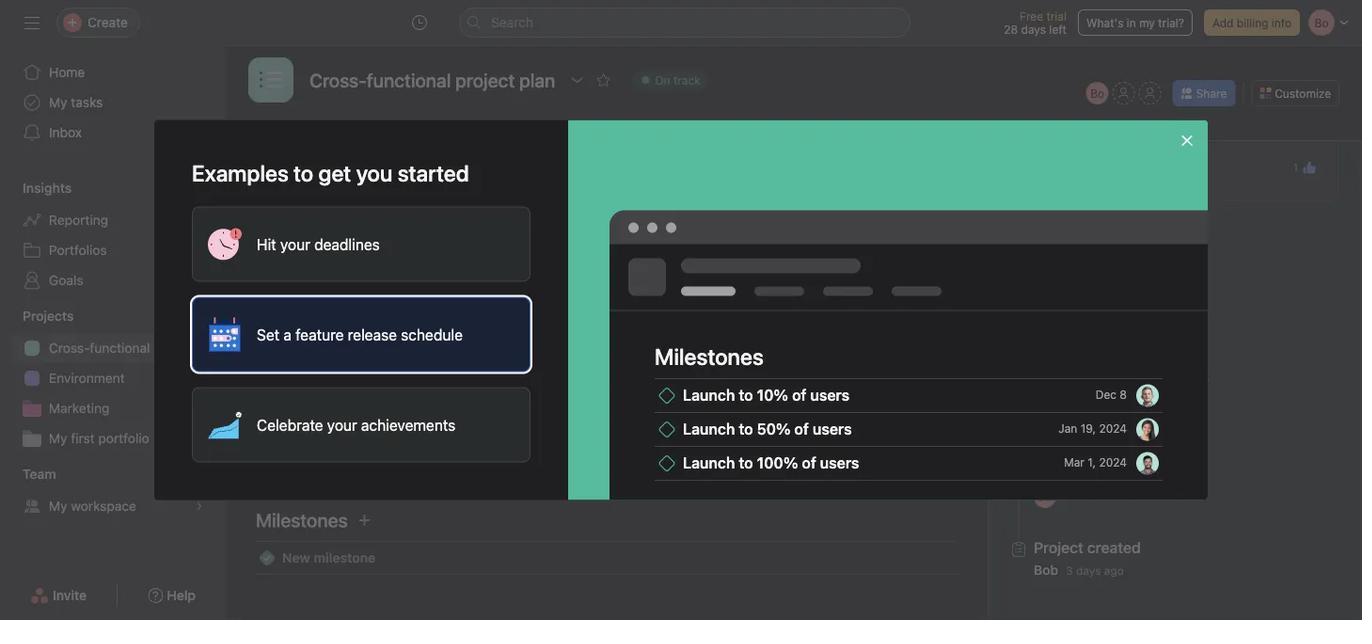 Task type: describe. For each thing, give the bounding box(es) containing it.
your for hit
[[280, 235, 310, 253]]

jan
[[1059, 422, 1078, 435]]

my workspace link
[[11, 491, 215, 521]]

add for add billing info
[[1213, 16, 1234, 29]]

home link
[[11, 57, 215, 88]]

this project is kicked off! button
[[1034, 367, 1210, 386]]

workflow
[[704, 118, 763, 134]]

a right with
[[800, 345, 807, 360]]

set
[[257, 326, 280, 343]]

my for my workspace
[[49, 498, 67, 514]]

first
[[71, 431, 95, 446]]

a right set
[[284, 326, 292, 343]]

purpose.
[[570, 135, 624, 151]]

to for examples to get you started
[[294, 160, 314, 186]]

link
[[701, 114, 721, 130]]

hit
[[257, 235, 276, 253]]

share
[[1197, 87, 1227, 100]]

project inside connect or create a goal to link this project to a larger purpose.
[[751, 114, 793, 130]]

testing button
[[1034, 295, 1149, 314]]

what's in my trial?
[[1087, 16, 1185, 29]]

celebrate your achievements
[[257, 416, 456, 434]]

feature
[[296, 326, 344, 343]]

a up supporting
[[676, 345, 683, 360]]

brief inside align your team around a shared vision with a project brief and supporting resources.
[[578, 366, 606, 381]]

this project is kicked off! 3 days ago
[[1034, 367, 1210, 406]]

overview
[[267, 118, 325, 134]]

team
[[23, 466, 56, 482]]

vision
[[732, 345, 767, 360]]

days for project created
[[1077, 564, 1101, 577]]

my tasks
[[49, 95, 103, 110]]

testing link
[[1034, 296, 1085, 314]]

messages link
[[891, 116, 969, 136]]

to right this
[[797, 114, 809, 130]]

0 horizontal spatial milestones
[[256, 509, 348, 531]]

bo inside button
[[1091, 87, 1105, 100]]

marketing link
[[11, 393, 215, 423]]

ago for joined
[[1072, 463, 1092, 476]]

100%
[[757, 454, 798, 471]]

portfolios
[[49, 242, 107, 258]]

a right this
[[813, 114, 820, 130]]

you joined 3 days ago
[[1034, 439, 1107, 476]]

tasks
[[71, 95, 103, 110]]

share button
[[1173, 80, 1236, 106]]

board link
[[431, 116, 483, 136]]

what's in my trial? button
[[1078, 9, 1193, 36]]

insights
[[23, 180, 72, 196]]

off!
[[1186, 367, 1210, 385]]

mar
[[1064, 456, 1085, 469]]

dashboard
[[800, 118, 868, 134]]

projects
[[23, 308, 74, 324]]

new
[[282, 550, 310, 566]]

3 for you
[[1034, 463, 1041, 476]]

larger
[[532, 135, 567, 151]]

insights element
[[0, 171, 226, 299]]

timeline link
[[505, 116, 573, 136]]

bo button
[[1087, 82, 1109, 104]]

ago for bob
[[1105, 564, 1124, 577]]

launch to 100% of users
[[683, 454, 860, 471]]

environment
[[49, 370, 125, 386]]

timeline
[[520, 118, 573, 134]]

Completed milestone checkbox
[[260, 551, 275, 566]]

example text for milestones section image
[[610, 210, 1208, 500]]

my for my first portfolio
[[49, 431, 67, 446]]

team
[[596, 345, 627, 360]]

examples
[[192, 160, 289, 186]]

resources.
[[705, 366, 769, 381]]

what's
[[1087, 16, 1124, 29]]

portfolio
[[98, 431, 149, 446]]

invite button
[[18, 579, 99, 613]]

bob
[[1034, 562, 1059, 578]]

marketing
[[49, 400, 110, 416]]

your for celebrate
[[327, 416, 357, 434]]

project inside the "cross-functional project plan" link
[[154, 340, 196, 356]]

1 horizontal spatial milestones
[[655, 343, 764, 369]]

my for my tasks
[[49, 95, 67, 110]]

new milestone
[[282, 550, 376, 566]]

cross-functional project plan link
[[11, 333, 226, 363]]

to left "link"
[[685, 114, 697, 130]]

8
[[1120, 388, 1127, 401]]

my workspace
[[49, 498, 136, 514]]

completed milestone image
[[260, 551, 275, 566]]

a right create
[[645, 114, 652, 130]]

jan 19, 2024
[[1059, 422, 1127, 435]]

insights button
[[0, 179, 72, 198]]

free trial 28 days left
[[1004, 9, 1067, 36]]

list image
[[260, 69, 282, 91]]

overview link
[[252, 116, 325, 136]]

mar 1, 2024
[[1064, 456, 1127, 469]]

launch for launch to 10% of users
[[683, 386, 735, 404]]

teams element
[[0, 457, 226, 525]]

inbox
[[49, 125, 82, 140]]

milestone
[[314, 550, 376, 566]]

19,
[[1081, 422, 1096, 435]]

28
[[1004, 23, 1018, 36]]

project created bob 3 days ago
[[1034, 539, 1141, 578]]

search button
[[459, 8, 911, 38]]

3 for project created
[[1066, 564, 1073, 577]]

billing
[[1237, 16, 1269, 29]]



Task type: vqa. For each thing, say whether or not it's contained in the screenshot.
TEXT FIELD
yes



Task type: locate. For each thing, give the bounding box(es) containing it.
your
[[280, 235, 310, 253], [566, 345, 593, 360], [327, 416, 357, 434]]

key resources
[[256, 278, 376, 300]]

create project brief button
[[532, 395, 681, 429]]

3 inside this project is kicked off! 3 days ago
[[1066, 393, 1073, 406]]

ago down "this project is kicked off!" "button"
[[1105, 393, 1124, 406]]

your left team on the left of the page
[[566, 345, 593, 360]]

0 horizontal spatial goal
[[584, 174, 610, 189]]

0 horizontal spatial brief
[[578, 366, 606, 381]]

create
[[603, 114, 641, 130]]

ago down project created
[[1105, 564, 1124, 577]]

1 horizontal spatial add
[[1213, 16, 1234, 29]]

shared
[[687, 345, 728, 360]]

2 horizontal spatial your
[[566, 345, 593, 360]]

to left 50%
[[739, 420, 753, 438]]

to for launch to 100% of users
[[739, 454, 753, 471]]

search
[[491, 15, 534, 30]]

of users right 50%
[[795, 420, 852, 438]]

1 vertical spatial 3
[[1034, 463, 1041, 476]]

3 inside you joined 3 days ago
[[1034, 463, 1041, 476]]

schedule
[[401, 326, 463, 343]]

3 up jan
[[1066, 393, 1073, 406]]

1 vertical spatial my
[[49, 431, 67, 446]]

of users for launch to 10% of users
[[792, 386, 850, 404]]

brief down team on the left of the page
[[578, 366, 606, 381]]

1 vertical spatial ago
[[1072, 463, 1092, 476]]

project inside this project is kicked off! 3 days ago
[[1068, 367, 1117, 385]]

hit your deadlines
[[257, 235, 380, 253]]

2024 for mar 1, 2024
[[1100, 456, 1127, 469]]

my
[[1140, 16, 1156, 29]]

2 vertical spatial 3
[[1066, 564, 1073, 577]]

or
[[587, 114, 599, 130]]

bo down you joined 3 days ago
[[1038, 490, 1053, 503]]

0 vertical spatial add
[[1213, 16, 1234, 29]]

ago inside project created bob 3 days ago
[[1105, 564, 1124, 577]]

0 vertical spatial ago
[[1105, 393, 1124, 406]]

a
[[645, 114, 652, 130], [813, 114, 820, 130], [284, 326, 292, 343], [676, 345, 683, 360], [800, 345, 807, 360]]

1 vertical spatial goal
[[584, 174, 610, 189]]

goals
[[49, 272, 83, 288]]

days
[[1022, 23, 1046, 36], [1077, 393, 1101, 406], [1044, 463, 1069, 476], [1077, 564, 1101, 577]]

launch for launch to 100% of users
[[683, 454, 735, 471]]

my inside global element
[[49, 95, 67, 110]]

ago inside you joined 3 days ago
[[1072, 463, 1092, 476]]

files
[[1006, 118, 1035, 134]]

2024 right 1,
[[1100, 456, 1127, 469]]

days right 28
[[1022, 23, 1046, 36]]

to for launch to 10% of users
[[739, 386, 753, 404]]

0 vertical spatial my
[[49, 95, 67, 110]]

1 vertical spatial milestones
[[256, 509, 348, 531]]

days inside free trial 28 days left
[[1022, 23, 1046, 36]]

close image
[[1180, 133, 1195, 148]]

goal inside connect or create a goal to link this project to a larger purpose.
[[655, 114, 681, 130]]

0 vertical spatial your
[[280, 235, 310, 253]]

0 vertical spatial launch
[[683, 386, 735, 404]]

2 2024 from the top
[[1100, 456, 1127, 469]]

add goal
[[555, 174, 610, 189]]

you started
[[356, 160, 469, 186]]

2 vertical spatial my
[[49, 498, 67, 514]]

kicked
[[1136, 367, 1182, 385]]

your right celebrate
[[327, 416, 357, 434]]

your right hit
[[280, 235, 310, 253]]

release
[[348, 326, 397, 343]]

goal down purpose.
[[584, 174, 610, 189]]

add milestone image
[[357, 513, 372, 528]]

0 horizontal spatial add
[[555, 174, 580, 189]]

1 vertical spatial your
[[566, 345, 593, 360]]

1 vertical spatial launch
[[683, 420, 735, 438]]

days inside this project is kicked off! 3 days ago
[[1077, 393, 1101, 406]]

projects element
[[0, 299, 226, 457]]

launch to 10% of users
[[683, 386, 850, 404]]

3 right bob "link"
[[1066, 564, 1073, 577]]

1,
[[1088, 456, 1096, 469]]

portfolios link
[[11, 235, 215, 265]]

2024 right 19,
[[1100, 422, 1127, 435]]

goals link
[[11, 265, 215, 295]]

brief down supporting
[[648, 404, 677, 420]]

invite
[[53, 588, 87, 603]]

of users for launch to 100% of users
[[802, 454, 860, 471]]

create project brief
[[555, 404, 677, 420]]

projects button
[[0, 307, 74, 326]]

0 vertical spatial bo
[[1091, 87, 1105, 100]]

search list box
[[459, 8, 911, 38]]

this
[[1034, 367, 1064, 385]]

days for free
[[1022, 23, 1046, 36]]

milestones
[[655, 343, 764, 369], [256, 509, 348, 531]]

messages
[[906, 118, 969, 134]]

1 horizontal spatial goal
[[655, 114, 681, 130]]

home
[[49, 64, 85, 80]]

ago inside this project is kicked off! 3 days ago
[[1105, 393, 1124, 406]]

1 horizontal spatial your
[[327, 416, 357, 434]]

project down 'and'
[[600, 404, 644, 420]]

to for launch to 50% of users
[[739, 420, 753, 438]]

of users right 100%
[[802, 454, 860, 471]]

my first portfolio link
[[11, 423, 215, 454]]

1 horizontal spatial bo
[[1091, 87, 1105, 100]]

and
[[610, 366, 632, 381]]

goal inside button
[[584, 174, 610, 189]]

global element
[[0, 46, 226, 159]]

to
[[685, 114, 697, 130], [797, 114, 809, 130], [294, 160, 314, 186], [739, 386, 753, 404], [739, 420, 753, 438], [739, 454, 753, 471]]

align
[[532, 345, 562, 360]]

left
[[1050, 23, 1067, 36]]

2 vertical spatial launch
[[683, 454, 735, 471]]

2 launch from the top
[[683, 420, 735, 438]]

1 vertical spatial of users
[[795, 420, 852, 438]]

project right this
[[751, 114, 793, 130]]

project inside align your team around a shared vision with a project brief and supporting resources.
[[532, 366, 574, 381]]

1 horizontal spatial brief
[[648, 404, 677, 420]]

add down larger on the top of page
[[555, 174, 580, 189]]

days down you
[[1044, 463, 1069, 476]]

workflow link
[[689, 116, 763, 136]]

3 my from the top
[[49, 498, 67, 514]]

in
[[1127, 16, 1137, 29]]

days down project created
[[1077, 564, 1101, 577]]

of users
[[792, 386, 850, 404], [795, 420, 852, 438], [802, 454, 860, 471]]

to left 100%
[[739, 454, 753, 471]]

my inside projects element
[[49, 431, 67, 446]]

1
[[1293, 161, 1299, 174]]

2 vertical spatial of users
[[802, 454, 860, 471]]

files link
[[991, 116, 1035, 136]]

my down team
[[49, 498, 67, 514]]

my tasks link
[[11, 88, 215, 118]]

add billing info
[[1213, 16, 1292, 29]]

days inside project created bob 3 days ago
[[1077, 564, 1101, 577]]

connect
[[532, 114, 583, 130]]

bob link
[[1034, 562, 1059, 578]]

0 vertical spatial brief
[[578, 366, 606, 381]]

2024 for jan 19, 2024
[[1100, 422, 1127, 435]]

launch
[[683, 386, 735, 404], [683, 420, 735, 438], [683, 454, 735, 471]]

add left billing
[[1213, 16, 1234, 29]]

None text field
[[305, 63, 560, 97]]

1 my from the top
[[49, 95, 67, 110]]

3 down you
[[1034, 463, 1041, 476]]

2 vertical spatial your
[[327, 416, 357, 434]]

0 vertical spatial 3
[[1066, 393, 1073, 406]]

3 launch from the top
[[683, 454, 735, 471]]

0 horizontal spatial bo
[[1038, 490, 1053, 503]]

launch for launch to 50% of users
[[683, 420, 735, 438]]

you joined button
[[1034, 439, 1107, 457]]

days up 19,
[[1077, 393, 1101, 406]]

2 vertical spatial ago
[[1105, 564, 1124, 577]]

3 inside project created bob 3 days ago
[[1066, 564, 1073, 577]]

2 my from the top
[[49, 431, 67, 446]]

days inside you joined 3 days ago
[[1044, 463, 1069, 476]]

your for align
[[566, 345, 593, 360]]

1 button
[[1288, 154, 1323, 181]]

0 horizontal spatial your
[[280, 235, 310, 253]]

free
[[1020, 9, 1044, 23]]

0 vertical spatial 2024
[[1100, 422, 1127, 435]]

50%
[[757, 420, 791, 438]]

project left plan
[[154, 340, 196, 356]]

1 2024 from the top
[[1100, 422, 1127, 435]]

1 vertical spatial bo
[[1038, 490, 1053, 503]]

1 vertical spatial brief
[[648, 404, 677, 420]]

dashboard link
[[785, 116, 868, 136]]

brief inside button
[[648, 404, 677, 420]]

goal left "link"
[[655, 114, 681, 130]]

add goal button
[[532, 165, 615, 199]]

hide sidebar image
[[24, 15, 40, 30]]

of users right 10%
[[792, 386, 850, 404]]

get
[[319, 160, 351, 186]]

project inside create project brief button
[[600, 404, 644, 420]]

add for add goal
[[555, 174, 580, 189]]

workspace
[[71, 498, 136, 514]]

your inside align your team around a shared vision with a project brief and supporting resources.
[[566, 345, 593, 360]]

add to starred image
[[596, 72, 611, 88]]

reporting link
[[11, 205, 215, 235]]

trial?
[[1159, 16, 1185, 29]]

0 vertical spatial of users
[[792, 386, 850, 404]]

bo down the what's
[[1091, 87, 1105, 100]]

my left tasks at the left top of the page
[[49, 95, 67, 110]]

connect or create a goal to link this project to a larger purpose.
[[532, 114, 820, 151]]

cross-
[[49, 340, 90, 356]]

bo
[[1091, 87, 1105, 100], [1038, 490, 1053, 503]]

1 vertical spatial add
[[555, 174, 580, 189]]

around
[[630, 345, 673, 360]]

calendar
[[611, 118, 667, 134]]

dec 8
[[1096, 388, 1127, 401]]

deadlines
[[314, 235, 380, 253]]

of users for launch to 50% of users
[[795, 420, 852, 438]]

inbox link
[[11, 118, 215, 148]]

calendar link
[[596, 116, 667, 136]]

0 vertical spatial goal
[[655, 114, 681, 130]]

days for you
[[1044, 463, 1069, 476]]

dec
[[1096, 388, 1117, 401]]

reporting
[[49, 212, 108, 228]]

list link
[[371, 116, 408, 136]]

project
[[751, 114, 793, 130], [154, 340, 196, 356], [532, 366, 574, 381], [1068, 367, 1117, 385], [600, 404, 644, 420]]

0 vertical spatial milestones
[[655, 343, 764, 369]]

goal
[[655, 114, 681, 130], [584, 174, 610, 189]]

project up dec
[[1068, 367, 1117, 385]]

1 launch from the top
[[683, 386, 735, 404]]

supporting
[[636, 366, 702, 381]]

1 vertical spatial 2024
[[1100, 456, 1127, 469]]

my inside teams element
[[49, 498, 67, 514]]

project down the align
[[532, 366, 574, 381]]

my first portfolio
[[49, 431, 149, 446]]

list
[[386, 118, 408, 134]]

to down resources.
[[739, 386, 753, 404]]

my left first
[[49, 431, 67, 446]]

to left "get"
[[294, 160, 314, 186]]

10%
[[757, 386, 789, 404]]

examples to get you started
[[192, 160, 469, 186]]

environment link
[[11, 363, 215, 393]]

brief
[[578, 366, 606, 381], [648, 404, 677, 420]]

ago down joined
[[1072, 463, 1092, 476]]



